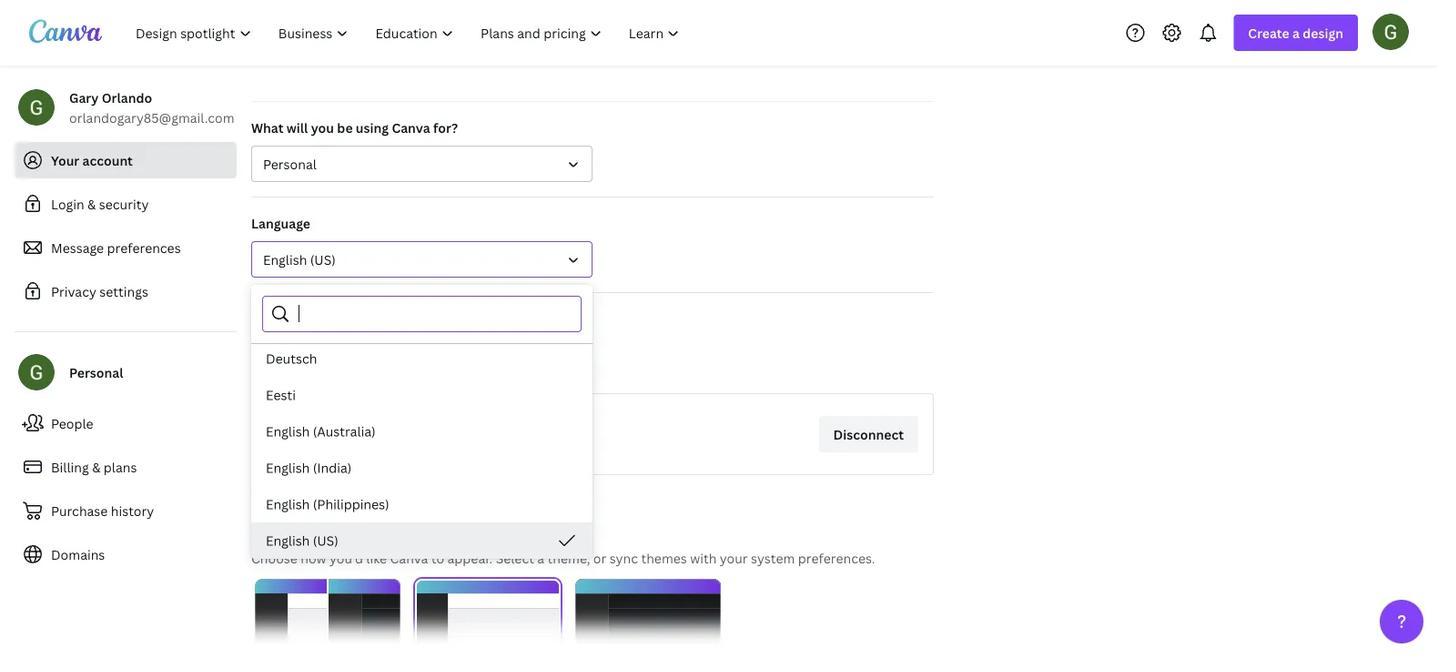 Task type: vqa. For each thing, say whether or not it's contained in the screenshot.
×
no



Task type: describe. For each thing, give the bounding box(es) containing it.
domains link
[[15, 536, 237, 573]]

plans
[[104, 458, 137, 476]]

privacy settings link
[[15, 273, 237, 310]]

privacy
[[51, 283, 96, 300]]

eesti button
[[251, 377, 593, 413]]

(philippines)
[[313, 496, 389, 513]]

system
[[751, 549, 795, 567]]

sync
[[610, 549, 638, 567]]

english (philippines) option
[[251, 486, 593, 523]]

create
[[1249, 24, 1290, 41]]

your account
[[51, 152, 133, 169]]

services that you use to log in to canva
[[251, 360, 492, 377]]

billing & plans link
[[15, 449, 237, 485]]

choose
[[251, 549, 298, 567]]

canva for theme
[[390, 549, 428, 567]]

with
[[690, 549, 717, 567]]

login
[[51, 195, 84, 213]]

Language: English (US) button
[[251, 241, 593, 278]]

to right in
[[438, 360, 451, 377]]

people link
[[15, 405, 237, 442]]

you'd
[[330, 549, 363, 567]]

1 vertical spatial canva
[[454, 360, 492, 377]]

billing & plans
[[51, 458, 137, 476]]

design
[[1303, 24, 1344, 41]]

eesti
[[266, 386, 296, 404]]

canva for what
[[392, 119, 430, 136]]

like
[[366, 549, 387, 567]]

english (us) button
[[251, 523, 593, 559]]

english (philippines) button
[[251, 486, 593, 523]]

Personal button
[[251, 146, 593, 182]]

a inside theme choose how you'd like canva to appear. select a theme, or sync themes with your system preferences.
[[537, 549, 545, 567]]

deutsch button
[[251, 341, 593, 377]]

create a design button
[[1234, 15, 1358, 51]]

theme,
[[548, 549, 590, 567]]

english (philippines)
[[266, 496, 389, 513]]

domains
[[51, 546, 105, 563]]

message preferences
[[51, 239, 181, 256]]

gary orlando image
[[1373, 13, 1409, 50]]

what
[[251, 119, 284, 136]]

english (us) option
[[251, 523, 593, 559]]

create a design
[[1249, 24, 1344, 41]]

language
[[251, 214, 310, 232]]

message
[[51, 239, 104, 256]]

theme choose how you'd like canva to appear. select a theme, or sync themes with your system preferences.
[[251, 519, 875, 567]]

purchase
[[51, 502, 108, 519]]

gary
[[69, 89, 99, 106]]

english for the english (australia) button
[[266, 423, 310, 440]]

your
[[51, 152, 79, 169]]

english for english (india) button
[[266, 459, 310, 477]]

you for will
[[311, 119, 334, 136]]

english (australia) option
[[251, 413, 593, 450]]

orlandogary85@gmail.com
[[69, 109, 234, 126]]

security
[[99, 195, 149, 213]]

english (india) button
[[251, 450, 593, 486]]

login & security link
[[15, 186, 237, 222]]

for?
[[433, 119, 458, 136]]

theme
[[251, 519, 306, 541]]

preferences.
[[798, 549, 875, 567]]

history
[[111, 502, 154, 519]]

your account link
[[15, 142, 237, 178]]

english (india) option
[[251, 450, 593, 486]]

privacy settings
[[51, 283, 148, 300]]

a inside dropdown button
[[1293, 24, 1300, 41]]

(australia)
[[313, 423, 376, 440]]

login & security
[[51, 195, 149, 213]]

(us) inside button
[[310, 251, 336, 268]]

connected
[[251, 310, 320, 327]]

english for language: english (us) button
[[263, 251, 307, 268]]



Task type: locate. For each thing, give the bounding box(es) containing it.
to left appear.
[[431, 549, 444, 567]]

1 vertical spatial (us)
[[313, 532, 338, 549]]

your
[[720, 549, 748, 567]]

&
[[87, 195, 96, 213], [92, 458, 101, 476]]

english (india)
[[266, 459, 352, 477]]

accounts
[[362, 310, 418, 327]]

you left be
[[311, 119, 334, 136]]

disconnect
[[834, 426, 904, 443]]

english down english (philippines) on the bottom left of the page
[[266, 532, 310, 549]]

appear.
[[448, 549, 493, 567]]

personal
[[263, 155, 317, 173], [69, 364, 123, 381]]

english left (india)
[[266, 459, 310, 477]]

in
[[423, 360, 434, 377]]

personal inside button
[[263, 155, 317, 173]]

canva
[[392, 119, 430, 136], [454, 360, 492, 377], [390, 549, 428, 567]]

english (us) inside button
[[263, 251, 336, 268]]

english (us)
[[263, 251, 336, 268], [266, 532, 338, 549]]

1 vertical spatial personal
[[69, 364, 123, 381]]

deutsch option
[[251, 341, 593, 377]]

themes
[[641, 549, 687, 567]]

deutsch
[[266, 350, 317, 367]]

(india)
[[313, 459, 352, 477]]

1 horizontal spatial personal
[[263, 155, 317, 173]]

english
[[263, 251, 307, 268], [266, 423, 310, 440], [266, 459, 310, 477], [266, 496, 310, 513], [266, 532, 310, 549]]

0 vertical spatial canva
[[392, 119, 430, 136]]

you left use
[[335, 360, 358, 377]]

message preferences link
[[15, 229, 237, 266]]

0 vertical spatial a
[[1293, 24, 1300, 41]]

log
[[401, 360, 420, 377]]

1 vertical spatial &
[[92, 458, 101, 476]]

people
[[51, 415, 93, 432]]

preferences
[[107, 239, 181, 256]]

disconnect button
[[819, 416, 919, 453]]

& for billing
[[92, 458, 101, 476]]

social
[[323, 310, 359, 327]]

0 vertical spatial &
[[87, 195, 96, 213]]

use
[[361, 360, 382, 377]]

(us) down language
[[310, 251, 336, 268]]

english (us) inside 'button'
[[266, 532, 338, 549]]

english (us) down english (philippines) on the bottom left of the page
[[266, 532, 338, 549]]

english (australia)
[[266, 423, 376, 440]]

0 horizontal spatial a
[[537, 549, 545, 567]]

english up 'theme'
[[266, 496, 310, 513]]

english (australia) button
[[251, 413, 593, 450]]

google
[[332, 417, 376, 435]]

purchase history
[[51, 502, 154, 519]]

0 vertical spatial (us)
[[310, 251, 336, 268]]

settings
[[99, 283, 148, 300]]

0 vertical spatial you
[[311, 119, 334, 136]]

a
[[1293, 24, 1300, 41], [537, 549, 545, 567]]

what will you be using canva for?
[[251, 119, 458, 136]]

None search field
[[299, 297, 570, 331]]

gary orlando orlandogary85@gmail.com
[[69, 89, 234, 126]]

(us) inside 'button'
[[313, 532, 338, 549]]

canva right in
[[454, 360, 492, 377]]

canva right like
[[390, 549, 428, 567]]

will
[[287, 119, 308, 136]]

english inside "option"
[[266, 423, 310, 440]]

1 horizontal spatial a
[[1293, 24, 1300, 41]]

1 vertical spatial english (us)
[[266, 532, 338, 549]]

connected social accounts
[[251, 310, 418, 327]]

services
[[251, 360, 303, 377]]

or
[[593, 549, 607, 567]]

to
[[385, 360, 398, 377], [438, 360, 451, 377], [431, 549, 444, 567]]

(us) down english (philippines) on the bottom left of the page
[[313, 532, 338, 549]]

english down "eesti"
[[266, 423, 310, 440]]

0 vertical spatial english (us)
[[263, 251, 336, 268]]

canva left for? on the top left
[[392, 119, 430, 136]]

None button
[[255, 579, 401, 658], [415, 579, 561, 658], [575, 579, 721, 658], [255, 579, 401, 658], [415, 579, 561, 658], [575, 579, 721, 658]]

& left plans
[[92, 458, 101, 476]]

english down language
[[263, 251, 307, 268]]

& right 'login'
[[87, 195, 96, 213]]

billing
[[51, 458, 89, 476]]

0 vertical spatial personal
[[263, 155, 317, 173]]

english (us) down language
[[263, 251, 336, 268]]

how
[[301, 549, 326, 567]]

to inside theme choose how you'd like canva to appear. select a theme, or sync themes with your system preferences.
[[431, 549, 444, 567]]

orlando
[[102, 89, 152, 106]]

personal down the will
[[263, 155, 317, 173]]

1 vertical spatial you
[[335, 360, 358, 377]]

you for that
[[335, 360, 358, 377]]

be
[[337, 119, 353, 136]]

english inside 'button'
[[266, 532, 310, 549]]

personal up the people
[[69, 364, 123, 381]]

that
[[306, 360, 332, 377]]

eesti option
[[251, 377, 593, 413]]

a left design
[[1293, 24, 1300, 41]]

0 horizontal spatial personal
[[69, 364, 123, 381]]

using
[[356, 119, 389, 136]]

purchase history link
[[15, 493, 237, 529]]

account
[[82, 152, 133, 169]]

a right select
[[537, 549, 545, 567]]

english for english (philippines) button
[[266, 496, 310, 513]]

to left log at the bottom left
[[385, 360, 398, 377]]

2 vertical spatial canva
[[390, 549, 428, 567]]

(us)
[[310, 251, 336, 268], [313, 532, 338, 549]]

top level navigation element
[[124, 15, 695, 51]]

select
[[496, 549, 534, 567]]

you
[[311, 119, 334, 136], [335, 360, 358, 377]]

1 vertical spatial a
[[537, 549, 545, 567]]

canva inside theme choose how you'd like canva to appear. select a theme, or sync themes with your system preferences.
[[390, 549, 428, 567]]

& for login
[[87, 195, 96, 213]]



